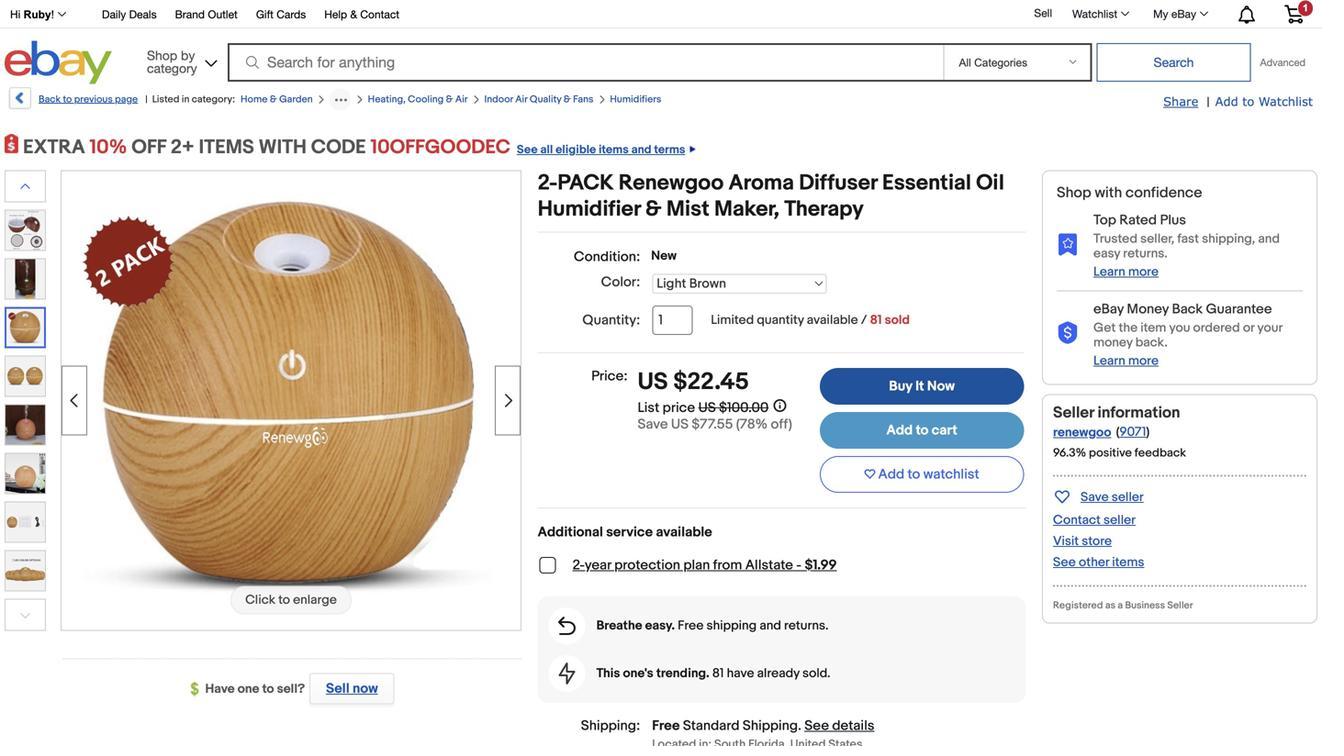 Task type: vqa. For each thing, say whether or not it's contained in the screenshot.
have
yes



Task type: locate. For each thing, give the bounding box(es) containing it.
0 vertical spatial learn
[[1094, 265, 1126, 280]]

2 vertical spatial see
[[805, 718, 830, 735]]

0 horizontal spatial contact
[[360, 8, 400, 21]]

shop left by at the left top of the page
[[147, 48, 177, 63]]

home & garden
[[241, 94, 313, 106]]

add for add to watchlist
[[879, 467, 905, 483]]

more down "seller,"
[[1129, 265, 1159, 280]]

air right indoor on the top left of page
[[516, 94, 528, 106]]

see down visit
[[1054, 555, 1076, 571]]

96.3%
[[1054, 446, 1087, 461]]

shop for shop with confidence
[[1057, 184, 1092, 202]]

learn more link down money
[[1094, 354, 1159, 369]]

back
[[39, 94, 61, 106], [1173, 301, 1204, 318]]

$100.00
[[719, 400, 769, 417]]

confidence
[[1126, 184, 1203, 202]]

back.
[[1136, 335, 1168, 351]]

1 horizontal spatial air
[[516, 94, 528, 106]]

us up list
[[638, 368, 668, 397]]

share button
[[1164, 94, 1199, 110]]

as
[[1106, 600, 1116, 612]]

aroma
[[729, 170, 795, 197]]

with details__icon image for breathe easy.
[[559, 617, 576, 636]]

contact inside 'account' 'navigation'
[[360, 8, 400, 21]]

returns. up sold.
[[785, 619, 829, 634]]

save down us $22.45
[[638, 417, 668, 433]]

1 horizontal spatial watchlist
[[1259, 94, 1314, 108]]

Search for anything text field
[[231, 45, 940, 80]]

with details__icon image
[[1057, 233, 1079, 256], [1057, 322, 1079, 345], [559, 617, 576, 636], [559, 663, 576, 685]]

1 vertical spatial see
[[1054, 555, 1076, 571]]

back up 'you'
[[1173, 301, 1204, 318]]

seller up contact seller link
[[1112, 490, 1144, 506]]

cart
[[932, 423, 958, 439]]

daily deals link
[[102, 5, 157, 25]]

add to watchlist link
[[1216, 94, 1314, 110]]

seller right business
[[1168, 600, 1194, 612]]

returns. down rated
[[1124, 246, 1168, 262]]

ebay
[[1172, 7, 1197, 20], [1094, 301, 1124, 318]]

1 vertical spatial more
[[1129, 354, 1159, 369]]

0 vertical spatial available
[[807, 313, 859, 328]]

see inside us $22.45 main content
[[805, 718, 830, 735]]

0 vertical spatial 2-
[[538, 170, 558, 197]]

1 horizontal spatial 81
[[870, 313, 882, 328]]

seller up the renewgoo link at bottom
[[1054, 404, 1095, 423]]

rated
[[1120, 212, 1158, 229]]

save up contact seller link
[[1081, 490, 1109, 506]]

with details__icon image left breathe
[[559, 617, 576, 636]]

to inside back to previous page link
[[63, 94, 72, 106]]

1 vertical spatial save
[[1081, 490, 1109, 506]]

us
[[638, 368, 668, 397], [699, 400, 716, 417], [671, 417, 689, 433]]

0 horizontal spatial items
[[599, 143, 629, 157]]

0 horizontal spatial ebay
[[1094, 301, 1124, 318]]

| inside share | add to watchlist
[[1207, 95, 1210, 110]]

2 learn more link from the top
[[1094, 354, 1159, 369]]

back left previous
[[39, 94, 61, 106]]

shipping
[[743, 718, 798, 735]]

1 vertical spatial free
[[652, 718, 680, 735]]

0 vertical spatial watchlist
[[1073, 7, 1118, 20]]

watchlist right 'sell' link
[[1073, 7, 1118, 20]]

returns. inside us $22.45 main content
[[785, 619, 829, 634]]

1 horizontal spatial back
[[1173, 301, 1204, 318]]

1 vertical spatial items
[[1113, 555, 1145, 571]]

0 vertical spatial more
[[1129, 265, 1159, 280]]

1 vertical spatial sell
[[326, 681, 350, 698]]

1 horizontal spatial save
[[1081, 490, 1109, 506]]

extra 10% off 2+ items with code 10offgoodec
[[23, 135, 511, 159]]

shop
[[147, 48, 177, 63], [1057, 184, 1092, 202]]

contact right help
[[360, 8, 400, 21]]

sold
[[885, 313, 910, 328]]

picture 24 of 24 image
[[6, 552, 45, 591]]

save for save us $77.55 (78% off)
[[638, 417, 668, 433]]

item
[[1141, 320, 1167, 336]]

trusted
[[1094, 231, 1138, 247]]

top
[[1094, 212, 1117, 229]]

indoor
[[485, 94, 513, 106]]

add inside button
[[879, 467, 905, 483]]

see all eligible items and terms
[[517, 143, 686, 157]]

hi
[[10, 8, 21, 21]]

| listed in category:
[[145, 94, 235, 106]]

2 vertical spatial add
[[879, 467, 905, 483]]

0 vertical spatial seller
[[1112, 490, 1144, 506]]

1 vertical spatial and
[[1259, 231, 1281, 247]]

!
[[51, 8, 54, 21]]

shop for shop by category
[[147, 48, 177, 63]]

learn inside top rated plus trusted seller, fast shipping, and easy returns. learn more
[[1094, 265, 1126, 280]]

with details__icon image for this one's trending.
[[559, 663, 576, 685]]

learn down money
[[1094, 354, 1126, 369]]

to inside share | add to watchlist
[[1243, 94, 1255, 108]]

1 vertical spatial seller
[[1104, 513, 1136, 529]]

picture 23 of 24 image
[[6, 503, 45, 542]]

save
[[638, 417, 668, 433], [1081, 490, 1109, 506]]

1 horizontal spatial see
[[805, 718, 830, 735]]

items
[[599, 143, 629, 157], [1113, 555, 1145, 571]]

None submit
[[1097, 43, 1252, 82]]

learn down easy
[[1094, 265, 1126, 280]]

available up plan
[[656, 525, 713, 541]]

0 horizontal spatial sell
[[326, 681, 350, 698]]

2-pack renewgoo aroma diffuser essential oil humidifier & mist maker, therapy - picture 19 of 24 image
[[62, 173, 521, 629]]

and left terms
[[632, 143, 652, 157]]

1 vertical spatial 81
[[713, 666, 724, 682]]

none submit inside shop by category banner
[[1097, 43, 1252, 82]]

positive
[[1090, 446, 1133, 461]]

ebay money back guarantee get the item you ordered or your money back. learn more
[[1094, 301, 1283, 369]]

sell inside 'link'
[[326, 681, 350, 698]]

10offgoodec
[[371, 135, 511, 159]]

0 horizontal spatial seller
[[1054, 404, 1095, 423]]

shop inside shop by category
[[147, 48, 177, 63]]

air
[[456, 94, 468, 106], [516, 94, 528, 106]]

ruby
[[24, 8, 51, 21]]

1 learn from the top
[[1094, 265, 1126, 280]]

with details__icon image left the this
[[559, 663, 576, 685]]

0 vertical spatial seller
[[1054, 404, 1095, 423]]

us down $22.45 on the right
[[699, 400, 716, 417]]

1 learn more link from the top
[[1094, 265, 1159, 280]]

save seller button
[[1054, 486, 1144, 507]]

seller down save seller
[[1104, 513, 1136, 529]]

1 vertical spatial contact
[[1054, 513, 1101, 529]]

learn
[[1094, 265, 1126, 280], [1094, 354, 1126, 369]]

9071 link
[[1120, 425, 1147, 440]]

save inside us $22.45 main content
[[638, 417, 668, 433]]

sell now link
[[305, 674, 395, 705]]

2 learn from the top
[[1094, 354, 1126, 369]]

with details__icon image left get
[[1057, 322, 1079, 345]]

and right shipping,
[[1259, 231, 1281, 247]]

0 vertical spatial 81
[[870, 313, 882, 328]]

0 horizontal spatial available
[[656, 525, 713, 541]]

1 horizontal spatial and
[[760, 619, 782, 634]]

to inside add to watchlist button
[[908, 467, 921, 483]]

0 horizontal spatial and
[[632, 143, 652, 157]]

seller inside "contact seller visit store see other items"
[[1104, 513, 1136, 529]]

oil
[[977, 170, 1005, 197]]

more inside top rated plus trusted seller, fast shipping, and easy returns. learn more
[[1129, 265, 1159, 280]]

0 horizontal spatial us
[[638, 368, 668, 397]]

0 vertical spatial back
[[39, 94, 61, 106]]

2- inside 2-pack renewgoo aroma diffuser essential oil humidifier & mist maker, therapy
[[538, 170, 558, 197]]

shop left "with"
[[1057, 184, 1092, 202]]

my
[[1154, 7, 1169, 20]]

contact up visit store link
[[1054, 513, 1101, 529]]

and
[[632, 143, 652, 157], [1259, 231, 1281, 247], [760, 619, 782, 634]]

1 vertical spatial ebay
[[1094, 301, 1124, 318]]

0 vertical spatial ebay
[[1172, 7, 1197, 20]]

additional service available
[[538, 525, 713, 541]]

& left mist
[[646, 197, 662, 223]]

limited
[[711, 313, 754, 328]]

2 more from the top
[[1129, 354, 1159, 369]]

add down add to cart link
[[879, 467, 905, 483]]

free right 'easy.'
[[678, 619, 704, 634]]

0 horizontal spatial watchlist
[[1073, 7, 1118, 20]]

see inside "contact seller visit store see other items"
[[1054, 555, 1076, 571]]

0 vertical spatial and
[[632, 143, 652, 157]]

trending.
[[657, 666, 710, 682]]

a
[[1118, 600, 1124, 612]]

off
[[132, 135, 166, 159]]

eligible
[[556, 143, 596, 157]]

add right share
[[1216, 94, 1239, 108]]

0 vertical spatial save
[[638, 417, 668, 433]]

/
[[861, 313, 868, 328]]

1 more from the top
[[1129, 265, 1159, 280]]

1 horizontal spatial 2-
[[573, 558, 585, 574]]

1 vertical spatial add
[[887, 423, 913, 439]]

$77.55
[[692, 417, 733, 433]]

0 horizontal spatial see
[[517, 143, 538, 157]]

0 vertical spatial see
[[517, 143, 538, 157]]

1 vertical spatial returns.
[[785, 619, 829, 634]]

1 horizontal spatial |
[[1207, 95, 1210, 110]]

81 right /
[[870, 313, 882, 328]]

brand outlet
[[175, 8, 238, 21]]

2- for pack
[[538, 170, 558, 197]]

category:
[[192, 94, 235, 106]]

add down buy
[[887, 423, 913, 439]]

)
[[1147, 425, 1150, 440]]

your
[[1258, 320, 1283, 336]]

contact seller visit store see other items
[[1054, 513, 1145, 571]]

0 vertical spatial add
[[1216, 94, 1239, 108]]

to left watchlist
[[908, 467, 921, 483]]

ebay up get
[[1094, 301, 1124, 318]]

cards
[[277, 8, 306, 21]]

0 horizontal spatial save
[[638, 417, 668, 433]]

1 vertical spatial learn more link
[[1094, 354, 1159, 369]]

0 horizontal spatial returns.
[[785, 619, 829, 634]]

sell left watchlist link
[[1035, 7, 1053, 19]]

help & contact link
[[325, 5, 400, 25]]

0 horizontal spatial shop
[[147, 48, 177, 63]]

see left all
[[517, 143, 538, 157]]

with details__icon image for top rated plus
[[1057, 233, 1079, 256]]

1 vertical spatial 2-
[[573, 558, 585, 574]]

save inside button
[[1081, 490, 1109, 506]]

81 left have
[[713, 666, 724, 682]]

2 horizontal spatial and
[[1259, 231, 1281, 247]]

learn more link
[[1094, 265, 1159, 280], [1094, 354, 1159, 369]]

1 air from the left
[[456, 94, 468, 106]]

to for watchlist
[[908, 467, 921, 483]]

to for cart
[[916, 423, 929, 439]]

seller inside seller information renewgoo ( 9071 ) 96.3% positive feedback
[[1054, 404, 1095, 423]]

us $22.45
[[638, 368, 750, 397]]

watchlist inside share | add to watchlist
[[1259, 94, 1314, 108]]

sell
[[1035, 7, 1053, 19], [326, 681, 350, 698]]

advanced link
[[1252, 44, 1315, 81]]

learn more link for rated
[[1094, 265, 1159, 280]]

2-year protection plan from allstate - $1.99
[[573, 558, 837, 574]]

1 horizontal spatial seller
[[1168, 600, 1194, 612]]

with
[[1095, 184, 1123, 202]]

to left cart
[[916, 423, 929, 439]]

buy
[[890, 378, 913, 395]]

1 horizontal spatial contact
[[1054, 513, 1101, 529]]

items right other
[[1113, 555, 1145, 571]]

available left /
[[807, 313, 859, 328]]

1 vertical spatial available
[[656, 525, 713, 541]]

to inside add to cart link
[[916, 423, 929, 439]]

0 vertical spatial contact
[[360, 8, 400, 21]]

with details__icon image left easy
[[1057, 233, 1079, 256]]

watchlist down advanced
[[1259, 94, 1314, 108]]

| right share button
[[1207, 95, 1210, 110]]

seller for save
[[1112, 490, 1144, 506]]

breathe
[[597, 619, 643, 634]]

dollar sign image
[[191, 683, 205, 697]]

learn inside ebay money back guarantee get the item you ordered or your money back. learn more
[[1094, 354, 1126, 369]]

with details__icon image for ebay money back guarantee
[[1057, 322, 1079, 345]]

and inside us $22.45 main content
[[760, 619, 782, 634]]

ebay right the my
[[1172, 7, 1197, 20]]

air right 'cooling' at the top of page
[[456, 94, 468, 106]]

to left previous
[[63, 94, 72, 106]]

sell inside 'account' 'navigation'
[[1035, 7, 1053, 19]]

free left standard
[[652, 718, 680, 735]]

more down back.
[[1129, 354, 1159, 369]]

more
[[1129, 265, 1159, 280], [1129, 354, 1159, 369]]

and inside top rated plus trusted seller, fast shipping, and easy returns. learn more
[[1259, 231, 1281, 247]]

garden
[[279, 94, 313, 106]]

1 vertical spatial back
[[1173, 301, 1204, 318]]

0 horizontal spatial air
[[456, 94, 468, 106]]

0 vertical spatial returns.
[[1124, 246, 1168, 262]]

see other items link
[[1054, 555, 1145, 571]]

us left $77.55
[[671, 417, 689, 433]]

to down advanced link
[[1243, 94, 1255, 108]]

1 vertical spatial watchlist
[[1259, 94, 1314, 108]]

visit
[[1054, 534, 1079, 550]]

help & contact
[[325, 8, 400, 21]]

picture 18 of 24 image
[[6, 260, 45, 299]]

2- down all
[[538, 170, 558, 197]]

1 horizontal spatial sell
[[1035, 7, 1053, 19]]

sell left "now"
[[326, 681, 350, 698]]

seller inside button
[[1112, 490, 1144, 506]]

1 vertical spatial shop
[[1057, 184, 1092, 202]]

heating, cooling & air
[[368, 94, 468, 106]]

ordered
[[1194, 320, 1241, 336]]

1 vertical spatial learn
[[1094, 354, 1126, 369]]

2-
[[538, 170, 558, 197], [573, 558, 585, 574]]

and for returns.
[[760, 619, 782, 634]]

learn more link down easy
[[1094, 265, 1159, 280]]

| left listed
[[145, 94, 148, 106]]

0 vertical spatial shop
[[147, 48, 177, 63]]

Quantity: text field
[[652, 306, 693, 335]]

1 horizontal spatial items
[[1113, 555, 1145, 571]]

available for service
[[656, 525, 713, 541]]

2 horizontal spatial see
[[1054, 555, 1076, 571]]

0 horizontal spatial 2-
[[538, 170, 558, 197]]

items right eligible
[[599, 143, 629, 157]]

save us $77.55 (78% off)
[[638, 417, 793, 433]]

&
[[350, 8, 357, 21], [270, 94, 277, 106], [446, 94, 453, 106], [564, 94, 571, 106], [646, 197, 662, 223]]

1 horizontal spatial available
[[807, 313, 859, 328]]

& right home
[[270, 94, 277, 106]]

2 vertical spatial and
[[760, 619, 782, 634]]

& right help
[[350, 8, 357, 21]]

0 vertical spatial sell
[[1035, 7, 1053, 19]]

sell for sell now
[[326, 681, 350, 698]]

1 horizontal spatial returns.
[[1124, 246, 1168, 262]]

1 horizontal spatial ebay
[[1172, 7, 1197, 20]]

add for add to cart
[[887, 423, 913, 439]]

see right .
[[805, 718, 830, 735]]

2- down additional
[[573, 558, 585, 574]]

1 horizontal spatial shop
[[1057, 184, 1092, 202]]

to right one
[[262, 682, 274, 698]]

and right shipping
[[760, 619, 782, 634]]

picture 19 of 24 image
[[6, 309, 44, 347]]

0 horizontal spatial |
[[145, 94, 148, 106]]

0 vertical spatial learn more link
[[1094, 265, 1159, 280]]

back inside ebay money back guarantee get the item you ordered or your money back. learn more
[[1173, 301, 1204, 318]]

0 vertical spatial items
[[599, 143, 629, 157]]

available
[[807, 313, 859, 328], [656, 525, 713, 541]]



Task type: describe. For each thing, give the bounding box(es) containing it.
easy
[[1094, 246, 1121, 262]]

1 vertical spatial seller
[[1168, 600, 1194, 612]]

information
[[1098, 404, 1181, 423]]

top rated plus trusted seller, fast shipping, and easy returns. learn more
[[1094, 212, 1281, 280]]

guarantee
[[1207, 301, 1273, 318]]

picture 22 of 24 image
[[6, 454, 45, 494]]

have
[[727, 666, 755, 682]]

0 horizontal spatial 81
[[713, 666, 724, 682]]

& inside 'account' 'navigation'
[[350, 8, 357, 21]]

advanced
[[1261, 56, 1306, 68]]

mist
[[667, 197, 710, 223]]

visit store link
[[1054, 534, 1112, 550]]

from
[[713, 558, 743, 574]]

& left fans
[[564, 94, 571, 106]]

one
[[238, 682, 259, 698]]

page
[[115, 94, 138, 106]]

daily
[[102, 8, 126, 21]]

deals
[[129, 8, 157, 21]]

add to watchlist
[[879, 467, 980, 483]]

seller for contact
[[1104, 513, 1136, 529]]

shop with confidence
[[1057, 184, 1203, 202]]

0 vertical spatial free
[[678, 619, 704, 634]]

cooling
[[408, 94, 444, 106]]

the
[[1119, 320, 1138, 336]]

plan
[[684, 558, 710, 574]]

brand
[[175, 8, 205, 21]]

registered as a business seller
[[1054, 600, 1194, 612]]

2 air from the left
[[516, 94, 528, 106]]

sell link
[[1026, 7, 1061, 19]]

color
[[601, 274, 637, 291]]

standard
[[683, 718, 740, 735]]

2-pack renewgoo aroma diffuser essential oil humidifier & mist maker, therapy
[[538, 170, 1005, 223]]

humidifiers
[[610, 94, 662, 106]]

1 link
[[1274, 0, 1315, 26]]

this
[[597, 666, 620, 682]]

humidifiers link
[[610, 94, 662, 106]]

gift cards link
[[256, 5, 306, 25]]

therapy
[[785, 197, 864, 223]]

watchlist link
[[1063, 3, 1138, 25]]

see for free standard shipping . see details
[[805, 718, 830, 735]]

ebay inside ebay money back guarantee get the item you ordered or your money back. learn more
[[1094, 301, 1124, 318]]

see for contact seller visit store see other items
[[1054, 555, 1076, 571]]

fans
[[573, 94, 594, 106]]

& inside 2-pack renewgoo aroma diffuser essential oil humidifier & mist maker, therapy
[[646, 197, 662, 223]]

renewgoo
[[619, 170, 724, 197]]

watchlist inside 'account' 'navigation'
[[1073, 7, 1118, 20]]

& right 'cooling' at the top of page
[[446, 94, 453, 106]]

gift
[[256, 8, 274, 21]]

additional
[[538, 525, 603, 541]]

learn more link for money
[[1094, 354, 1159, 369]]

add to cart
[[887, 423, 958, 439]]

2+
[[171, 135, 195, 159]]

$22.45
[[674, 368, 750, 397]]

2 horizontal spatial us
[[699, 400, 716, 417]]

save seller
[[1081, 490, 1144, 506]]

account navigation
[[0, 0, 1318, 28]]

heating,
[[368, 94, 406, 106]]

back to previous page link
[[7, 87, 138, 116]]

contact inside "contact seller visit store see other items"
[[1054, 513, 1101, 529]]

sell now
[[326, 681, 378, 698]]

indoor air quality & fans link
[[485, 94, 594, 106]]

already
[[757, 666, 800, 682]]

terms
[[654, 143, 686, 157]]

us $22.45 main content
[[538, 170, 1026, 747]]

ebay inside 'account' 'navigation'
[[1172, 7, 1197, 20]]

2- for year
[[573, 558, 585, 574]]

off)
[[771, 417, 793, 433]]

buy it now link
[[820, 368, 1025, 405]]

items inside "contact seller visit store see other items"
[[1113, 555, 1145, 571]]

.
[[798, 718, 802, 735]]

picture 21 of 24 image
[[6, 406, 45, 445]]

my ebay link
[[1144, 3, 1217, 25]]

indoor air quality & fans
[[485, 94, 594, 106]]

money
[[1128, 301, 1169, 318]]

1 horizontal spatial us
[[671, 417, 689, 433]]

available for quantity
[[807, 313, 859, 328]]

quality
[[530, 94, 562, 106]]

maker,
[[715, 197, 780, 223]]

back to previous page
[[39, 94, 138, 106]]

-
[[797, 558, 802, 574]]

limited quantity available / 81 sold
[[711, 313, 910, 328]]

items inside see all eligible items and terms link
[[599, 143, 629, 157]]

(
[[1117, 425, 1120, 440]]

and for terms
[[632, 143, 652, 157]]

home
[[241, 94, 268, 106]]

year
[[585, 558, 612, 574]]

get
[[1094, 320, 1116, 336]]

more inside ebay money back guarantee get the item you ordered or your money back. learn more
[[1129, 354, 1159, 369]]

returns. inside top rated plus trusted seller, fast shipping, and easy returns. learn more
[[1124, 246, 1168, 262]]

renewgoo
[[1054, 425, 1112, 441]]

protection
[[615, 558, 681, 574]]

code
[[311, 135, 366, 159]]

save for save seller
[[1081, 490, 1109, 506]]

pack
[[558, 170, 614, 197]]

shop by category banner
[[0, 0, 1318, 89]]

add inside share | add to watchlist
[[1216, 94, 1239, 108]]

picture 20 of 24 image
[[6, 357, 45, 396]]

seller,
[[1141, 231, 1175, 247]]

hi ruby !
[[10, 8, 54, 21]]

share
[[1164, 94, 1199, 108]]

humidifier
[[538, 197, 641, 223]]

store
[[1082, 534, 1112, 550]]

add to cart link
[[820, 412, 1025, 449]]

registered
[[1054, 600, 1104, 612]]

seller information renewgoo ( 9071 ) 96.3% positive feedback
[[1054, 404, 1187, 461]]

sell for sell
[[1035, 7, 1053, 19]]

it
[[916, 378, 925, 395]]

sell?
[[277, 682, 305, 698]]

to for previous
[[63, 94, 72, 106]]

buy it now
[[890, 378, 955, 395]]

see all eligible items and terms link
[[511, 135, 696, 159]]

sold.
[[803, 666, 831, 682]]

0 horizontal spatial back
[[39, 94, 61, 106]]

breathe easy. free shipping and returns.
[[597, 619, 829, 634]]

have
[[205, 682, 235, 698]]

picture 17 of 24 image
[[6, 211, 45, 250]]

in
[[182, 94, 190, 106]]



